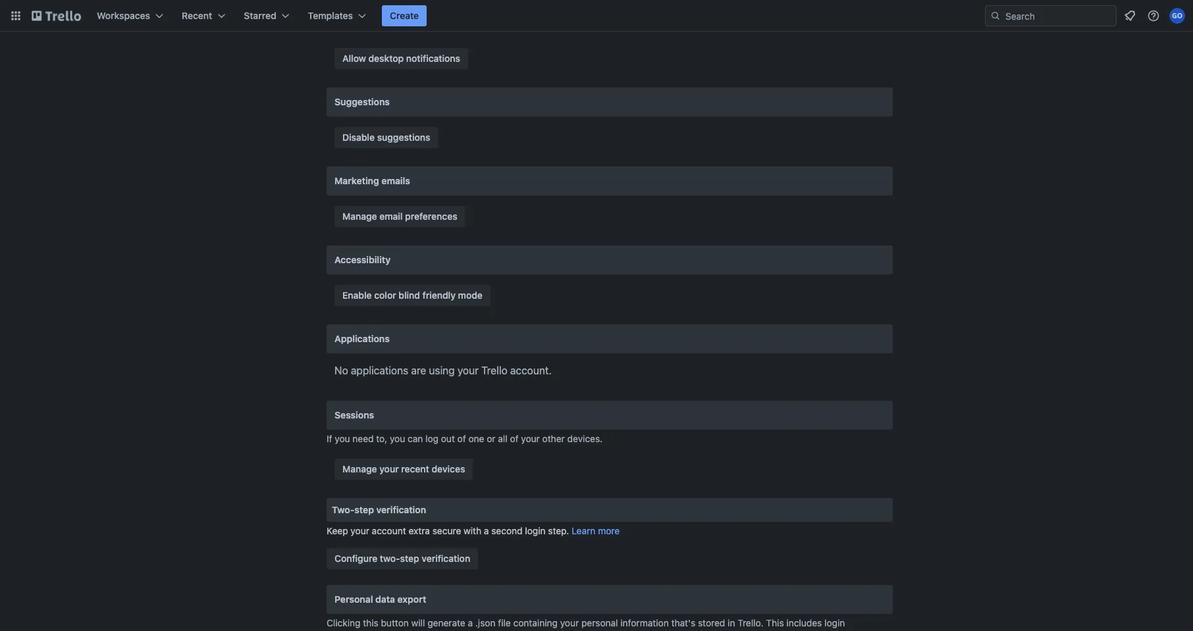 Task type: describe. For each thing, give the bounding box(es) containing it.
two-
[[380, 554, 400, 565]]

if you need to, you can log out of one or all of your other devices.
[[327, 434, 603, 445]]

board
[[617, 632, 641, 632]]

Search field
[[1002, 6, 1117, 26]]

all
[[498, 434, 508, 445]]

export
[[398, 595, 427, 606]]

can
[[408, 434, 423, 445]]

sessions
[[335, 410, 374, 421]]

applications
[[351, 365, 409, 377]]

marketing
[[335, 176, 379, 186]]

a inside clicking this button will generate a .json file containing your personal information that's stored in trello. this includes login credentials and settings, paid account information, profile data, and board and workspace settings.
[[468, 618, 473, 629]]

personal data export
[[335, 595, 427, 606]]

allow
[[343, 53, 366, 64]]

profile
[[545, 632, 572, 632]]

1 of from the left
[[458, 434, 466, 445]]

primary element
[[0, 0, 1194, 32]]

manage for manage your recent devices
[[343, 464, 377, 475]]

your left recent
[[380, 464, 399, 475]]

keep
[[327, 526, 348, 537]]

this
[[363, 618, 379, 629]]

notifications
[[406, 53, 461, 64]]

more
[[598, 526, 620, 537]]

with
[[464, 526, 482, 537]]

marketing emails
[[335, 176, 410, 186]]

second
[[492, 526, 523, 537]]

manage your recent devices
[[343, 464, 465, 475]]

learn more link
[[572, 526, 620, 537]]

recent button
[[174, 5, 233, 26]]

paid
[[434, 632, 452, 632]]

clicking this button will generate a .json file containing your personal information that's stored in trello. this includes login credentials and settings, paid account information, profile data, and board and workspace settings.
[[327, 618, 846, 632]]

open information menu image
[[1148, 9, 1161, 22]]

one
[[469, 434, 485, 445]]

in
[[728, 618, 736, 629]]

color
[[374, 290, 396, 301]]

allow desktop notifications
[[343, 53, 461, 64]]

file
[[498, 618, 511, 629]]

allow desktop notifications link
[[335, 48, 468, 69]]

blind
[[399, 290, 420, 301]]

if
[[327, 434, 332, 445]]

or
[[487, 434, 496, 445]]

no
[[335, 365, 348, 377]]

two-step verification
[[332, 505, 426, 516]]

trello
[[482, 365, 508, 377]]

need
[[353, 434, 374, 445]]

enable
[[343, 290, 372, 301]]

create
[[390, 10, 419, 21]]

manage email preferences link
[[335, 206, 466, 227]]

disable suggestions link
[[335, 127, 438, 148]]

gary orlando (garyorlando) image
[[1170, 8, 1186, 24]]

manage your recent devices link
[[335, 459, 473, 480]]

to,
[[376, 434, 388, 445]]

starred
[[244, 10, 277, 21]]

personal
[[582, 618, 618, 629]]

disable
[[343, 132, 375, 143]]

0 vertical spatial account
[[372, 526, 406, 537]]

mode
[[458, 290, 483, 301]]

0 notifications image
[[1123, 8, 1139, 24]]

this
[[767, 618, 785, 629]]

devices
[[432, 464, 465, 475]]

0 vertical spatial login
[[525, 526, 546, 537]]

your right keep
[[351, 526, 370, 537]]



Task type: vqa. For each thing, say whether or not it's contained in the screenshot.
third Create from template… image from right
no



Task type: locate. For each thing, give the bounding box(es) containing it.
workspaces
[[97, 10, 150, 21]]

friendly
[[423, 290, 456, 301]]

will
[[412, 618, 425, 629]]

0 horizontal spatial you
[[335, 434, 350, 445]]

.json
[[476, 618, 496, 629]]

0 horizontal spatial a
[[468, 618, 473, 629]]

0 horizontal spatial login
[[525, 526, 546, 537]]

region
[[327, 0, 893, 40]]

1 manage from the top
[[343, 211, 377, 222]]

1 and from the left
[[376, 632, 392, 632]]

other
[[543, 434, 565, 445]]

0 vertical spatial verification
[[377, 505, 426, 516]]

suggestions
[[377, 132, 431, 143]]

devices.
[[568, 434, 603, 445]]

1 horizontal spatial a
[[484, 526, 489, 537]]

verification up extra
[[377, 505, 426, 516]]

1 vertical spatial login
[[825, 618, 846, 629]]

0 horizontal spatial and
[[376, 632, 392, 632]]

0 vertical spatial a
[[484, 526, 489, 537]]

templates
[[308, 10, 353, 21]]

0 vertical spatial step
[[355, 505, 374, 516]]

and down information
[[644, 632, 660, 632]]

1 you from the left
[[335, 434, 350, 445]]

keep your account extra secure with a second login step. learn more
[[327, 526, 620, 537]]

email
[[380, 211, 403, 222]]

and down 'button'
[[376, 632, 392, 632]]

information
[[621, 618, 669, 629]]

workspace
[[662, 632, 710, 632]]

accessibility
[[335, 255, 391, 266]]

emails
[[382, 176, 410, 186]]

containing
[[514, 618, 558, 629]]

button
[[381, 618, 409, 629]]

recent
[[182, 10, 212, 21]]

enable color blind friendly mode link
[[335, 285, 491, 306]]

workspaces button
[[89, 5, 171, 26]]

2 and from the left
[[598, 632, 614, 632]]

and
[[376, 632, 392, 632], [598, 632, 614, 632], [644, 632, 660, 632]]

0 vertical spatial manage
[[343, 211, 377, 222]]

you
[[335, 434, 350, 445], [390, 434, 405, 445]]

extra
[[409, 526, 430, 537]]

account inside clicking this button will generate a .json file containing your personal information that's stored in trello. this includes login credentials and settings, paid account information, profile data, and board and workspace settings.
[[455, 632, 489, 632]]

you right to,
[[390, 434, 405, 445]]

manage
[[343, 211, 377, 222], [343, 464, 377, 475]]

2 you from the left
[[390, 434, 405, 445]]

1 vertical spatial step
[[400, 554, 420, 565]]

that's
[[672, 618, 696, 629]]

starred button
[[236, 5, 298, 26]]

using
[[429, 365, 455, 377]]

of right 'out'
[[458, 434, 466, 445]]

account down .json
[[455, 632, 489, 632]]

1 horizontal spatial account
[[455, 632, 489, 632]]

your right using
[[458, 365, 479, 377]]

step up configure
[[355, 505, 374, 516]]

a right with
[[484, 526, 489, 537]]

1 horizontal spatial of
[[510, 434, 519, 445]]

personal
[[335, 595, 373, 606]]

3 and from the left
[[644, 632, 660, 632]]

login left step.
[[525, 526, 546, 537]]

search image
[[991, 11, 1002, 21]]

out
[[441, 434, 455, 445]]

templates button
[[300, 5, 374, 26]]

account.
[[511, 365, 552, 377]]

step down extra
[[400, 554, 420, 565]]

your up profile
[[561, 618, 579, 629]]

disable suggestions
[[343, 132, 431, 143]]

1 vertical spatial a
[[468, 618, 473, 629]]

data
[[376, 595, 395, 606]]

0 horizontal spatial of
[[458, 434, 466, 445]]

of right all
[[510, 434, 519, 445]]

login right the includes
[[825, 618, 846, 629]]

0 horizontal spatial account
[[372, 526, 406, 537]]

1 vertical spatial verification
[[422, 554, 471, 565]]

manage email preferences
[[343, 211, 458, 222]]

2 horizontal spatial and
[[644, 632, 660, 632]]

verification down secure
[[422, 554, 471, 565]]

trello.
[[738, 618, 764, 629]]

your left 'other'
[[521, 434, 540, 445]]

your inside clicking this button will generate a .json file containing your personal information that's stored in trello. this includes login credentials and settings, paid account information, profile data, and board and workspace settings.
[[561, 618, 579, 629]]

you right the if
[[335, 434, 350, 445]]

desktop
[[369, 53, 404, 64]]

account down two-step verification on the bottom left of the page
[[372, 526, 406, 537]]

1 horizontal spatial you
[[390, 434, 405, 445]]

suggestions
[[335, 97, 390, 107]]

manage for manage email preferences
[[343, 211, 377, 222]]

data,
[[574, 632, 596, 632]]

account
[[372, 526, 406, 537], [455, 632, 489, 632]]

secure
[[433, 526, 461, 537]]

information,
[[491, 632, 542, 632]]

settings.
[[712, 632, 749, 632]]

login inside clicking this button will generate a .json file containing your personal information that's stored in trello. this includes login credentials and settings, paid account information, profile data, and board and workspace settings.
[[825, 618, 846, 629]]

login
[[525, 526, 546, 537], [825, 618, 846, 629]]

stored
[[698, 618, 726, 629]]

includes
[[787, 618, 823, 629]]

manage down need
[[343, 464, 377, 475]]

2 of from the left
[[510, 434, 519, 445]]

1 vertical spatial account
[[455, 632, 489, 632]]

are
[[411, 365, 426, 377]]

preferences
[[405, 211, 458, 222]]

enable color blind friendly mode
[[343, 290, 483, 301]]

1 horizontal spatial step
[[400, 554, 420, 565]]

verification inside 'configure two-step verification' link
[[422, 554, 471, 565]]

1 horizontal spatial and
[[598, 632, 614, 632]]

log
[[426, 434, 439, 445]]

create button
[[382, 5, 427, 26]]

two-
[[332, 505, 355, 516]]

configure
[[335, 554, 378, 565]]

configure two-step verification
[[335, 554, 471, 565]]

1 horizontal spatial login
[[825, 618, 846, 629]]

generate
[[428, 618, 466, 629]]

your
[[458, 365, 479, 377], [521, 434, 540, 445], [380, 464, 399, 475], [351, 526, 370, 537], [561, 618, 579, 629]]

verification
[[377, 505, 426, 516], [422, 554, 471, 565]]

1 vertical spatial manage
[[343, 464, 377, 475]]

and down personal
[[598, 632, 614, 632]]

credentials
[[327, 632, 374, 632]]

settings,
[[395, 632, 431, 632]]

step.
[[548, 526, 570, 537]]

manage left email
[[343, 211, 377, 222]]

configure two-step verification link
[[327, 549, 478, 570]]

applications
[[335, 334, 390, 345]]

0 horizontal spatial step
[[355, 505, 374, 516]]

back to home image
[[32, 5, 81, 26]]

a left .json
[[468, 618, 473, 629]]

2 manage from the top
[[343, 464, 377, 475]]

clicking
[[327, 618, 361, 629]]

learn
[[572, 526, 596, 537]]



